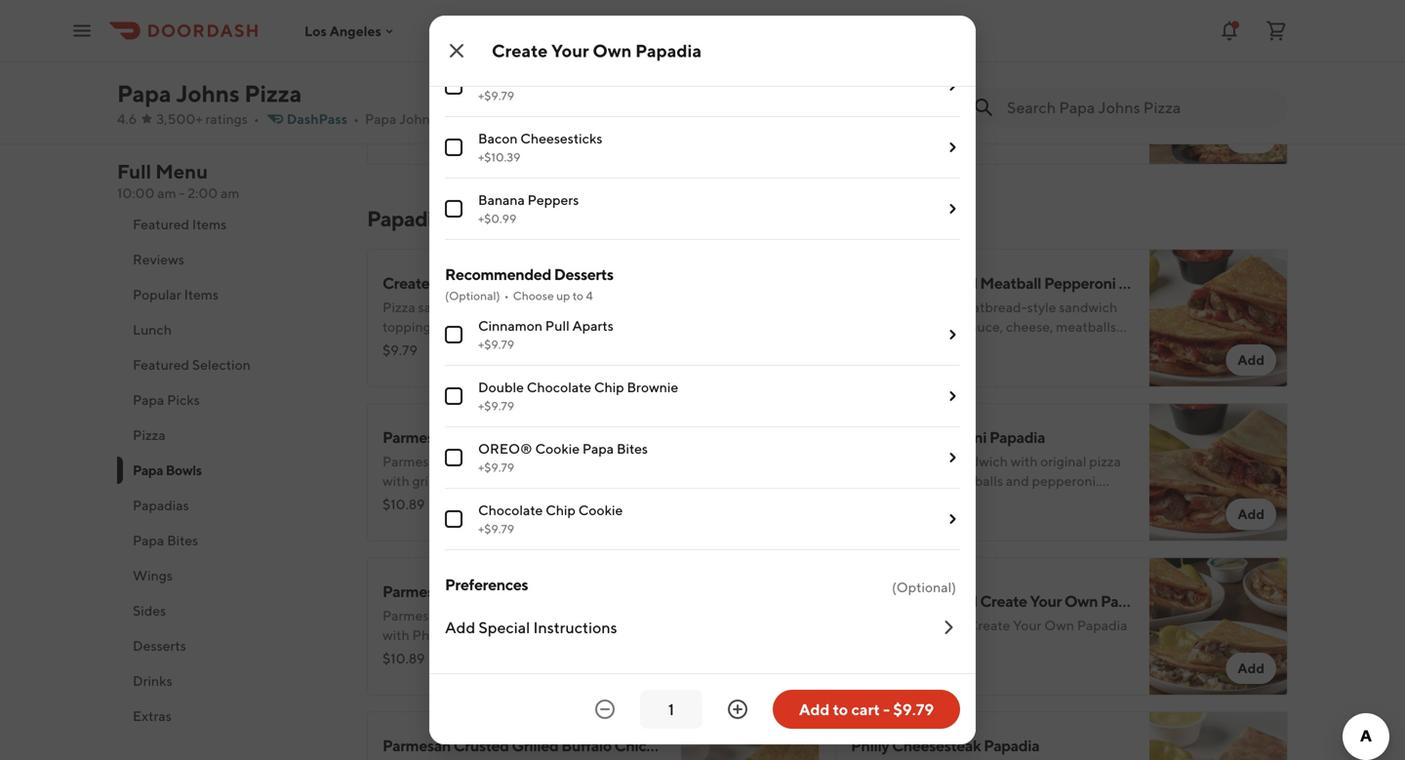 Task type: locate. For each thing, give the bounding box(es) containing it.
up inside the recommended desserts (optional) • choose up to 4
[[556, 289, 570, 303]]

chocolate down "bacon," at the left
[[478, 502, 543, 518]]

papa johns pizza • 0.4 mi
[[365, 111, 532, 127]]

with
[[490, 319, 517, 335], [851, 319, 878, 335], [994, 338, 1021, 354], [1011, 453, 1038, 470], [383, 473, 410, 489], [530, 492, 558, 509], [898, 492, 925, 509], [383, 627, 410, 643], [524, 647, 551, 663]]

+$9.79 up 0.4
[[478, 89, 514, 102]]

0 horizontal spatial desserts
[[133, 638, 186, 654]]

johns for papa johns pizza • 0.4 mi
[[399, 111, 436, 127]]

1 horizontal spatial garlic
[[554, 647, 588, 663]]

add for parmesan crusted philly cheesesteak papadia
[[770, 660, 797, 676]]

1 horizontal spatial meatball
[[980, 274, 1042, 292]]

2 horizontal spatial philly
[[851, 736, 890, 755]]

style inside parmesan crusted bbq chicken & bacon papadia parmesan crusted flatbread-style sandwich with grilled chicken, bacon, onions, cheese, and bbq sauce. served with bbq dipping sauce.
[[559, 453, 588, 470]]

served inside the meatball pepperoni papadia flatbread-style sandwich with original pizza sauce, cheese, meatballs and pepperoni. served with original pizza dipping sauce.
[[851, 492, 895, 509]]

0 vertical spatial featured
[[133, 216, 189, 232]]

your inside dialog
[[552, 40, 589, 61]]

0 vertical spatial desserts
[[554, 265, 614, 284]]

bacon,
[[509, 473, 551, 489]]

own inside create your own papadia pizza sauce, cheese and up to three favorite toppings. served with garlic dipping sauce. $9.79
[[467, 274, 500, 292]]

crusted inside parmesan crusted philly cheesesteak papadia parmesan crusted flatbread-style sandwich with philly sauce, cheese, steak, onions and green peppers. served with garlic dipping sauce.
[[454, 582, 509, 601]]

1 vertical spatial chocolate
[[478, 502, 543, 518]]

0 horizontal spatial pepperoni
[[915, 428, 987, 447]]

garlic inside parmesan crusted philly cheesesteak papadia parmesan crusted flatbread-style sandwich with philly sauce, cheese, steak, onions and green peppers. served with garlic dipping sauce.
[[554, 647, 588, 663]]

sandwich
[[1060, 299, 1118, 315], [591, 453, 649, 470], [950, 453, 1008, 470], [591, 608, 649, 624]]

1 vertical spatial cheesesteak
[[892, 736, 981, 755]]

parmesan crusted bbq chicken & bacon papadia parmesan crusted flatbread-style sandwich with grilled chicken, bacon, onions, cheese, and bbq sauce. served with bbq dipping sauce.
[[383, 428, 723, 528]]

flatbread- inside parmesan crusted meatball pepperoni papadia parmesan crusted flatbread-style sandwich with original pizza sauce, cheese, meatballs and pepperoni. served with original pizza dipping sauce.
[[965, 299, 1027, 315]]

0 vertical spatial garlic
[[519, 319, 553, 335]]

0 horizontal spatial up
[[533, 299, 549, 315]]

cheesesteak inside parmesan crusted philly cheesesteak papadia parmesan crusted flatbread-style sandwich with philly sauce, cheese, steak, onions and green peppers. served with garlic dipping sauce.
[[553, 582, 642, 601]]

crusted for meatball
[[915, 299, 962, 315]]

original
[[881, 319, 927, 335], [1024, 338, 1070, 354], [1041, 453, 1087, 470], [928, 492, 974, 509]]

items down 2:00
[[192, 216, 227, 232]]

1 horizontal spatial bowl
[[1009, 51, 1044, 70]]

• down recommended
[[504, 289, 509, 303]]

papa inside button
[[133, 532, 164, 549]]

your
[[552, 40, 589, 61], [901, 51, 933, 70], [432, 274, 464, 292], [1030, 592, 1062, 611], [1013, 617, 1042, 633]]

cheesesteak down add to cart - $9.79 button
[[892, 736, 981, 755]]

drinks button
[[117, 664, 344, 699]]

flatbread- inside parmesan crusted philly cheesesteak papadia parmesan crusted flatbread-style sandwich with philly sauce, cheese, steak, onions and green peppers. served with garlic dipping sauce.
[[496, 608, 559, 624]]

meatballs
[[1056, 319, 1117, 335], [943, 473, 1003, 489]]

1 horizontal spatial philly
[[512, 582, 550, 601]]

1 horizontal spatial cheesesteak
[[892, 736, 981, 755]]

dipping
[[556, 319, 603, 335], [851, 358, 899, 374], [594, 492, 641, 509], [1011, 492, 1058, 509], [591, 647, 638, 663]]

featured inside featured items button
[[133, 216, 189, 232]]

2 vertical spatial $9.79
[[893, 700, 934, 719]]

+$9.79 down chicken,
[[478, 522, 514, 536]]

papadia inside parmesan crusted bbq chicken & bacon papadia parmesan crusted flatbread-style sandwich with grilled chicken, bacon, onions, cheese, and bbq sauce. served with bbq dipping sauce.
[[668, 428, 723, 447]]

chicken left the &
[[549, 428, 606, 447]]

1 horizontal spatial bites
[[617, 441, 648, 457]]

close create your own papadia image
[[445, 39, 469, 62]]

papadia inside the meatball pepperoni papadia flatbread-style sandwich with original pizza sauce, cheese, meatballs and pepperoni. served with original pizza dipping sauce.
[[990, 428, 1046, 447]]

2 featured from the top
[[133, 357, 189, 373]]

1 vertical spatial garlic
[[478, 69, 515, 85]]

crusted for parmesan crusted philly cheesesteak papadia
[[454, 582, 509, 601]]

items inside popular items button
[[184, 286, 219, 303]]

desserts
[[554, 265, 614, 284], [133, 638, 186, 654]]

• left 0.4
[[480, 111, 485, 127]]

bacon inside parmesan crusted bbq chicken & bacon papadia parmesan crusted flatbread-style sandwich with grilled chicken, bacon, onions, cheese, and bbq sauce. served with bbq dipping sauce.
[[621, 428, 665, 447]]

add button for create your own papa bowl
[[1226, 122, 1277, 153]]

1 vertical spatial flatbread-
[[496, 453, 559, 470]]

0 vertical spatial cheesesteak
[[553, 582, 642, 601]]

0 vertical spatial crusted
[[915, 299, 962, 315]]

parmesan crusted meatball pepperoni papadia parmesan crusted flatbread-style sandwich with original pizza sauce, cheese, meatballs and pepperoni. served with original pizza dipping sauce.
[[851, 274, 1175, 374]]

add to cart - $9.79
[[799, 700, 934, 719]]

to left cart
[[833, 700, 848, 719]]

+$9.79 down the cinnamon
[[478, 338, 514, 351]]

0 vertical spatial (optional)
[[445, 289, 500, 303]]

am right 2:00
[[221, 185, 240, 201]]

desserts up drinks
[[133, 638, 186, 654]]

0 vertical spatial meatballs
[[1056, 319, 1117, 335]]

style inside parmesan crusted philly cheesesteak papadia parmesan crusted flatbread-style sandwich with philly sauce, cheese, steak, onions and green peppers. served with garlic dipping sauce.
[[559, 608, 588, 624]]

choose
[[513, 289, 554, 303]]

full menu 10:00 am - 2:00 am
[[117, 160, 240, 201]]

pizza
[[244, 80, 302, 107], [439, 111, 472, 127], [383, 299, 416, 315], [133, 427, 166, 443]]

to inside button
[[833, 700, 848, 719]]

add button for meatball pepperoni papadia
[[1226, 499, 1277, 530]]

style inside the meatball pepperoni papadia flatbread-style sandwich with original pizza sauce, cheese, meatballs and pepperoni. served with original pizza dipping sauce.
[[918, 453, 947, 470]]

0 vertical spatial bacon
[[478, 130, 518, 146]]

1 vertical spatial meatball
[[851, 428, 912, 447]]

add button
[[1226, 122, 1277, 153], [758, 345, 808, 376], [1226, 345, 1277, 376], [1226, 499, 1277, 530], [758, 653, 808, 684], [1226, 653, 1277, 684]]

your inside create your own papadia pizza sauce, cheese and up to three favorite toppings. served with garlic dipping sauce. $9.79
[[432, 274, 464, 292]]

1 vertical spatial garlic
[[554, 647, 588, 663]]

0 horizontal spatial to
[[552, 299, 565, 315]]

bites up wings
[[167, 532, 198, 549]]

wings
[[133, 568, 173, 584]]

chip
[[594, 379, 624, 395], [546, 502, 576, 518]]

featured
[[133, 216, 189, 232], [133, 357, 189, 373]]

add button for create your own papadia
[[758, 345, 808, 376]]

1 vertical spatial pepperoni
[[915, 428, 987, 447]]

aparts
[[573, 318, 614, 334]]

None checkbox
[[445, 16, 463, 33], [445, 139, 463, 156], [445, 326, 463, 344], [445, 388, 463, 405], [445, 16, 463, 33], [445, 139, 463, 156], [445, 326, 463, 344], [445, 388, 463, 405]]

items right popular
[[184, 286, 219, 303]]

2 vertical spatial crusted
[[447, 608, 493, 624]]

bbq down onions,
[[560, 492, 591, 509]]

bites
[[617, 441, 648, 457], [167, 532, 198, 549]]

crusted inside parmesan crusted meatball pepperoni papadia parmesan crusted flatbread-style sandwich with original pizza sauce, cheese, meatballs and pepperoni. served with original pizza dipping sauce.
[[922, 274, 978, 292]]

add button for parmesan crusted philly cheesesteak papadia
[[758, 653, 808, 684]]

pizza inside create your own papadia pizza sauce, cheese and up to three favorite toppings. served with garlic dipping sauce. $9.79
[[383, 299, 416, 315]]

sandwich inside the meatball pepperoni papadia flatbread-style sandwich with original pizza sauce, cheese, meatballs and pepperoni. served with original pizza dipping sauce.
[[950, 453, 1008, 470]]

add
[[1238, 129, 1265, 145], [770, 352, 797, 368], [1238, 352, 1265, 368], [1238, 506, 1265, 522], [445, 618, 476, 637], [770, 660, 797, 676], [1238, 660, 1265, 676], [799, 700, 830, 719]]

popular items
[[133, 286, 219, 303]]

0 vertical spatial chicken
[[549, 428, 606, 447]]

1 horizontal spatial desserts
[[554, 265, 614, 284]]

create your own papadia dialog
[[429, 0, 976, 745]]

popular
[[133, 286, 181, 303]]

and
[[507, 299, 530, 315], [851, 338, 875, 354], [1006, 473, 1030, 489], [383, 492, 406, 509], [625, 627, 648, 643]]

0 vertical spatial pepperoni.
[[877, 338, 944, 354]]

notification bell image
[[1218, 19, 1242, 42]]

bbq up "bacon," at the left
[[512, 428, 546, 447]]

1 horizontal spatial bacon
[[621, 428, 665, 447]]

0 horizontal spatial bites
[[167, 532, 198, 549]]

sauce, inside parmesan crusted philly cheesesteak papadia parmesan crusted flatbread-style sandwich with philly sauce, cheese, steak, onions and green peppers. served with garlic dipping sauce.
[[450, 627, 489, 643]]

increase quantity by 1 image
[[726, 698, 750, 721]]

0 vertical spatial meatball
[[980, 274, 1042, 292]]

0 horizontal spatial johns
[[176, 80, 240, 107]]

4
[[586, 289, 593, 303]]

to
[[573, 289, 584, 303], [552, 299, 565, 315], [833, 700, 848, 719]]

oreo®
[[478, 441, 533, 457]]

banana
[[478, 192, 525, 208]]

0 vertical spatial johns
[[176, 80, 240, 107]]

2 +$9.79 from the top
[[478, 338, 514, 351]]

pepperoni. inside parmesan crusted meatball pepperoni papadia parmesan crusted flatbread-style sandwich with original pizza sauce, cheese, meatballs and pepperoni. served with original pizza dipping sauce.
[[877, 338, 944, 354]]

cookie up onions,
[[535, 441, 580, 457]]

parmesan
[[518, 7, 579, 23], [851, 274, 919, 292], [851, 299, 913, 315], [383, 428, 451, 447], [383, 453, 444, 470], [383, 582, 451, 601], [851, 592, 919, 611], [383, 608, 444, 624], [851, 617, 913, 633], [383, 736, 451, 755]]

knots
[[518, 69, 555, 85]]

bowl
[[540, 51, 575, 70], [1009, 51, 1044, 70]]

chocolate
[[527, 379, 592, 395], [478, 502, 543, 518]]

papadia
[[636, 40, 702, 61], [503, 274, 559, 292], [1119, 274, 1175, 292], [668, 428, 723, 447], [990, 428, 1046, 447], [645, 582, 701, 601], [1101, 592, 1157, 611], [1077, 617, 1128, 633], [675, 736, 730, 755], [984, 736, 1040, 755]]

pepperoni.
[[877, 338, 944, 354], [1032, 473, 1099, 489]]

johns up "3,500+ ratings •"
[[176, 80, 240, 107]]

• inside the recommended desserts (optional) • choose up to 4
[[504, 289, 509, 303]]

garlic inside garlic knots +$9.79
[[478, 69, 515, 85]]

1 vertical spatial $10.89
[[383, 651, 425, 667]]

mi
[[517, 111, 532, 127]]

sandwich inside parmesan crusted meatball pepperoni papadia parmesan crusted flatbread-style sandwich with original pizza sauce, cheese, meatballs and pepperoni. served with original pizza dipping sauce.
[[1060, 299, 1118, 315]]

bowl for create your own papa bowl
[[1009, 51, 1044, 70]]

cheese, inside parmesan crusted meatball pepperoni papadia parmesan crusted flatbread-style sandwich with original pizza sauce, cheese, meatballs and pepperoni. served with original pizza dipping sauce.
[[1006, 319, 1054, 335]]

cheese, inside parmesan crusted philly cheesesteak papadia parmesan crusted flatbread-style sandwich with philly sauce, cheese, steak, onions and green peppers. served with garlic dipping sauce.
[[492, 627, 539, 643]]

create inside dialog
[[492, 40, 548, 61]]

extras button
[[117, 699, 344, 734]]

chocolate down the cinnamon pull aparts +$9.79
[[527, 379, 592, 395]]

philly down add to cart - $9.79 button
[[851, 736, 890, 755]]

crusted inside parmesan crusted bbq chicken & bacon papadia parmesan crusted flatbread-style sandwich with grilled chicken, bacon, onions, cheese, and bbq sauce. served with bbq dipping sauce.
[[454, 428, 509, 447]]

1 +$9.79 from the top
[[478, 89, 514, 102]]

0 vertical spatial flatbread-
[[965, 299, 1027, 315]]

0 horizontal spatial (optional)
[[445, 289, 500, 303]]

+$9.79 inside garlic knots +$9.79
[[478, 89, 514, 102]]

add for create your own papa bowl
[[1238, 129, 1265, 145]]

open menu image
[[70, 19, 94, 42]]

toppings.
[[383, 319, 440, 335]]

cheesesteak up instructions
[[553, 582, 642, 601]]

pizza up toppings.
[[383, 299, 416, 315]]

5 +$9.79 from the top
[[478, 522, 514, 536]]

cheese, inside the meatball pepperoni papadia flatbread-style sandwich with original pizza sauce, cheese, meatballs and pepperoni. served with original pizza dipping sauce.
[[893, 473, 940, 489]]

chip left brownie
[[594, 379, 624, 395]]

papadia inside create your own papadia pizza sauce, cheese and up to three favorite toppings. served with garlic dipping sauce. $9.79
[[503, 274, 559, 292]]

0 vertical spatial $10.89
[[383, 496, 425, 512]]

double
[[478, 379, 524, 395]]

up left '4'
[[556, 289, 570, 303]]

sauce.
[[606, 319, 645, 335], [901, 358, 940, 374], [442, 492, 481, 509], [1061, 492, 1100, 509], [383, 512, 422, 528], [383, 666, 422, 682]]

ratings
[[205, 111, 248, 127]]

meatball inside the meatball pepperoni papadia flatbread-style sandwich with original pizza sauce, cheese, meatballs and pepperoni. served with original pizza dipping sauce.
[[851, 428, 912, 447]]

1 horizontal spatial to
[[573, 289, 584, 303]]

- inside "full menu 10:00 am - 2:00 am"
[[179, 185, 185, 201]]

sauce, inside the meatball pepperoni papadia flatbread-style sandwich with original pizza sauce, cheese, meatballs and pepperoni. served with original pizza dipping sauce.
[[851, 473, 890, 489]]

$9.79
[[383, 120, 418, 136], [383, 342, 418, 358], [893, 700, 934, 719]]

1 horizontal spatial pepperoni
[[1044, 274, 1116, 292]]

parmesan inside group
[[518, 7, 579, 23]]

dashpass •
[[287, 111, 359, 127]]

$10.89 for parmesan crusted philly cheesesteak papadia
[[383, 651, 425, 667]]

2 horizontal spatial to
[[833, 700, 848, 719]]

cookie
[[535, 441, 580, 457], [579, 502, 623, 518]]

chicken down current quantity is 1 number field
[[615, 736, 672, 755]]

featured up the papa picks
[[133, 357, 189, 373]]

0 vertical spatial chocolate
[[527, 379, 592, 395]]

1 horizontal spatial meatballs
[[1056, 319, 1117, 335]]

1 horizontal spatial bbq
[[512, 428, 546, 447]]

your for create your own papadia pizza sauce, cheese and up to three favorite toppings. served with garlic dipping sauce. $9.79
[[432, 274, 464, 292]]

philly cheesesteak papadia image
[[1150, 712, 1288, 760]]

1 vertical spatial meatballs
[[943, 473, 1003, 489]]

1 $10.89 from the top
[[383, 496, 425, 512]]

add button for parmesan crusted meatball pepperoni papadia
[[1226, 345, 1277, 376]]

garlic knots +$9.79
[[478, 69, 555, 102]]

featured inside featured selection button
[[133, 357, 189, 373]]

1 horizontal spatial am
[[221, 185, 240, 201]]

style
[[1027, 299, 1057, 315], [559, 453, 588, 470], [918, 453, 947, 470], [559, 608, 588, 624]]

three
[[568, 299, 601, 315]]

1 horizontal spatial up
[[556, 289, 570, 303]]

0 horizontal spatial bowl
[[540, 51, 575, 70]]

create for create your own papadia pizza sauce, cheese and up to three favorite toppings. served with garlic dipping sauce. $9.79
[[383, 274, 430, 292]]

0 vertical spatial chip
[[594, 379, 624, 395]]

to up the "pull"
[[552, 299, 565, 315]]

desserts up '4'
[[554, 265, 614, 284]]

2 garlic from the top
[[478, 69, 515, 85]]

cinnamon
[[478, 318, 543, 334]]

-
[[179, 185, 185, 201], [884, 700, 890, 719]]

1 vertical spatial philly
[[412, 627, 447, 643]]

0 horizontal spatial chicken
[[549, 428, 606, 447]]

onions
[[581, 627, 622, 643]]

create
[[492, 40, 548, 61], [851, 51, 898, 70], [383, 274, 430, 292], [980, 592, 1028, 611], [968, 617, 1011, 633]]

0 horizontal spatial -
[[179, 185, 185, 201]]

0 horizontal spatial garlic
[[519, 319, 553, 335]]

pizza down the papa picks
[[133, 427, 166, 443]]

garlic
[[478, 7, 515, 23], [478, 69, 515, 85]]

0 vertical spatial garlic
[[478, 7, 515, 23]]

flatbread- for philly
[[496, 608, 559, 624]]

- right cart
[[884, 700, 890, 719]]

1 vertical spatial items
[[184, 286, 219, 303]]

1 vertical spatial cookie
[[579, 502, 623, 518]]

2 $10.89 from the top
[[383, 651, 425, 667]]

featured for featured selection
[[133, 357, 189, 373]]

+$9.79 inside chocolate chip cookie +$9.79
[[478, 522, 514, 536]]

papadias left '+$0.99' on the top of page
[[367, 206, 453, 231]]

• right ratings at the top left
[[254, 111, 259, 127]]

$9.79 down italian
[[383, 120, 418, 136]]

1 vertical spatial -
[[884, 700, 890, 719]]

pepperoni
[[1044, 274, 1116, 292], [915, 428, 987, 447]]

style inside parmesan crusted meatball pepperoni papadia parmesan crusted flatbread-style sandwich with original pizza sauce, cheese, meatballs and pepperoni. served with original pizza dipping sauce.
[[1027, 299, 1057, 315]]

crusted inside parmesan crusted philly cheesesteak papadia parmesan crusted flatbread-style sandwich with philly sauce, cheese, steak, onions and green peppers. served with garlic dipping sauce.
[[447, 608, 493, 624]]

0 vertical spatial items
[[192, 216, 227, 232]]

papa inside button
[[133, 392, 164, 408]]

1 bowl from the left
[[540, 51, 575, 70]]

add for create your own papadia
[[770, 352, 797, 368]]

garlic down steak,
[[554, 647, 588, 663]]

1 horizontal spatial -
[[884, 700, 890, 719]]

0 horizontal spatial meatball
[[851, 428, 912, 447]]

None checkbox
[[445, 77, 463, 95], [445, 200, 463, 218], [445, 449, 463, 467], [445, 511, 463, 528], [445, 77, 463, 95], [445, 200, 463, 218], [445, 449, 463, 467], [445, 511, 463, 528]]

1 vertical spatial desserts
[[133, 638, 186, 654]]

$9.79 right cart
[[893, 700, 934, 719]]

1 horizontal spatial johns
[[399, 111, 436, 127]]

1 horizontal spatial chip
[[594, 379, 624, 395]]

dipping inside the meatball pepperoni papadia flatbread-style sandwich with original pizza sauce, cheese, meatballs and pepperoni. served with original pizza dipping sauce.
[[1011, 492, 1058, 509]]

bbq down "grilled"
[[409, 492, 439, 509]]

- left 2:00
[[179, 185, 185, 201]]

1 featured from the top
[[133, 216, 189, 232]]

add for parmesan crusted meatball pepperoni papadia
[[1238, 352, 1265, 368]]

1 vertical spatial crusted
[[447, 453, 493, 470]]

papa
[[503, 51, 538, 70], [972, 51, 1007, 70], [117, 80, 171, 107], [365, 111, 397, 127], [133, 392, 164, 408], [583, 441, 614, 457], [133, 462, 163, 478], [133, 532, 164, 549]]

0 vertical spatial bites
[[617, 441, 648, 457]]

philly up add special instructions
[[512, 582, 550, 601]]

items inside featured items button
[[192, 216, 227, 232]]

1 horizontal spatial (optional)
[[892, 579, 957, 595]]

crusted for philly
[[447, 608, 493, 624]]

0 vertical spatial philly
[[512, 582, 550, 601]]

popular items button
[[117, 277, 344, 312]]

sauce, inside parmesan crusted meatball pepperoni papadia parmesan crusted flatbread-style sandwich with original pizza sauce, cheese, meatballs and pepperoni. served with original pizza dipping sauce.
[[964, 319, 1004, 335]]

2 bowl from the left
[[1009, 51, 1044, 70]]

garlic down choose
[[519, 319, 553, 335]]

featured up reviews
[[133, 216, 189, 232]]

bacon up +$10.39 at the left of the page
[[478, 130, 518, 146]]

am
[[157, 185, 176, 201], [221, 185, 240, 201]]

1 horizontal spatial pepperoni.
[[1032, 473, 1099, 489]]

$9.79 down toppings.
[[383, 342, 418, 358]]

to left '4'
[[573, 289, 584, 303]]

cookie inside chocolate chip cookie +$9.79
[[579, 502, 623, 518]]

$9.79 inside add to cart - $9.79 button
[[893, 700, 934, 719]]

4 +$9.79 from the top
[[478, 461, 514, 474]]

chocolate inside chocolate chip cookie +$9.79
[[478, 502, 543, 518]]

johns down italian
[[399, 111, 436, 127]]

0 vertical spatial pepperoni
[[1044, 274, 1116, 292]]

1 vertical spatial chip
[[546, 502, 576, 518]]

0 vertical spatial cookie
[[535, 441, 580, 457]]

bites down brownie
[[617, 441, 648, 457]]

1 horizontal spatial papadias
[[367, 206, 453, 231]]

create for create your own papa bowl
[[851, 51, 898, 70]]

pizza up dashpass
[[244, 80, 302, 107]]

italian meats trio papa bowl image
[[681, 26, 820, 165]]

1 vertical spatial featured
[[133, 357, 189, 373]]

0 horizontal spatial meatballs
[[943, 473, 1003, 489]]

2 vertical spatial flatbread-
[[496, 608, 559, 624]]

crusted inside parmesan crusted meatball pepperoni papadia parmesan crusted flatbread-style sandwich with original pizza sauce, cheese, meatballs and pepperoni. served with original pizza dipping sauce.
[[915, 299, 962, 315]]

up up the "pull"
[[533, 299, 549, 315]]

1 garlic from the top
[[478, 7, 515, 23]]

3 +$9.79 from the top
[[478, 399, 514, 413]]

1 vertical spatial bacon
[[621, 428, 665, 447]]

1 horizontal spatial chicken
[[615, 736, 672, 755]]

0 horizontal spatial chip
[[546, 502, 576, 518]]

create inside create your own papadia pizza sauce, cheese and up to three favorite toppings. served with garlic dipping sauce. $9.79
[[383, 274, 430, 292]]

0 vertical spatial -
[[179, 185, 185, 201]]

banana peppers +$0.99
[[478, 192, 579, 225]]

0 horizontal spatial bacon
[[478, 130, 518, 146]]

1 vertical spatial (optional)
[[892, 579, 957, 595]]

garlic up trio
[[478, 7, 515, 23]]

crusted for parmesan crusted bbq chicken & bacon papadia
[[454, 428, 509, 447]]

0 horizontal spatial philly
[[412, 627, 447, 643]]

+$9.79 down oreo®
[[478, 461, 514, 474]]

cookie down onions,
[[579, 502, 623, 518]]

am down menu
[[157, 185, 176, 201]]

+$9.79 inside the cinnamon pull aparts +$9.79
[[478, 338, 514, 351]]

chip down onions,
[[546, 502, 576, 518]]

philly up 'peppers.'
[[412, 627, 447, 643]]

lunch
[[133, 322, 172, 338]]

los
[[305, 23, 327, 39]]

0 vertical spatial papadias
[[367, 206, 453, 231]]

chicken inside parmesan crusted bbq chicken & bacon papadia parmesan crusted flatbread-style sandwich with grilled chicken, bacon, onions, cheese, and bbq sauce. served with bbq dipping sauce.
[[549, 428, 606, 447]]

chicken,
[[454, 473, 506, 489]]

1 vertical spatial $9.79
[[383, 342, 418, 358]]

$10.89
[[383, 496, 425, 512], [383, 651, 425, 667]]

group
[[445, 0, 960, 240]]

1 vertical spatial pepperoni.
[[1032, 473, 1099, 489]]

cheesesteak
[[553, 582, 642, 601], [892, 736, 981, 755]]

0 horizontal spatial pepperoni.
[[877, 338, 944, 354]]

1 vertical spatial papadias
[[133, 497, 189, 513]]

0 horizontal spatial am
[[157, 185, 176, 201]]

create your own papadia
[[492, 40, 702, 61]]

1 vertical spatial johns
[[399, 111, 436, 127]]

0 horizontal spatial papadias
[[133, 497, 189, 513]]

crusted
[[915, 299, 962, 315], [447, 453, 493, 470], [447, 608, 493, 624]]

+$9.79 down double
[[478, 399, 514, 413]]

papadias
[[367, 206, 453, 231], [133, 497, 189, 513]]

desserts button
[[117, 629, 344, 664]]

0 horizontal spatial cheesesteak
[[553, 582, 642, 601]]

bacon right the &
[[621, 428, 665, 447]]

garlic left knots
[[478, 69, 515, 85]]

1 vertical spatial bites
[[167, 532, 198, 549]]

parmesan crusted bbq chicken & bacon papadia image
[[681, 403, 820, 542]]

Item Search search field
[[1007, 97, 1273, 118]]

create your own papa bowl
[[851, 51, 1044, 70]]

meatball inside parmesan crusted meatball pepperoni papadia parmesan crusted flatbread-style sandwich with original pizza sauce, cheese, meatballs and pepperoni. served with original pizza dipping sauce.
[[980, 274, 1042, 292]]

papadias up papa bites
[[133, 497, 189, 513]]

papa bites
[[133, 532, 198, 549]]



Task type: describe. For each thing, give the bounding box(es) containing it.
+$0.99
[[478, 212, 517, 225]]

parmesan crusted create your own papadia image
[[1150, 557, 1288, 696]]

meatball pepperoni papadia image
[[1150, 403, 1288, 542]]

peppers
[[528, 192, 579, 208]]

own for create your own papadia
[[593, 40, 632, 61]]

pepperoni. inside the meatball pepperoni papadia flatbread-style sandwich with original pizza sauce, cheese, meatballs and pepperoni. served with original pizza dipping sauce.
[[1032, 473, 1099, 489]]

parmesan crusted create your own papadia parmesan crusted create your own papadia
[[851, 592, 1157, 633]]

papadia inside dialog
[[636, 40, 702, 61]]

pizza left 0.4
[[439, 111, 472, 127]]

$10.89 for parmesan crusted bbq chicken & bacon papadia
[[383, 496, 425, 512]]

full
[[117, 160, 151, 183]]

10:00
[[117, 185, 155, 201]]

and inside the meatball pepperoni papadia flatbread-style sandwich with original pizza sauce, cheese, meatballs and pepperoni. served with original pizza dipping sauce.
[[1006, 473, 1030, 489]]

recommended desserts (optional) • choose up to 4
[[445, 265, 614, 303]]

crusted for parmesan crusted meatball pepperoni papadia
[[922, 274, 978, 292]]

drinks
[[133, 673, 172, 689]]

chicken alfredo papa bowl image
[[681, 0, 820, 11]]

+$9.79 inside double chocolate chip brownie +$9.79
[[478, 399, 514, 413]]

pizza inside 'button'
[[133, 427, 166, 443]]

extras
[[133, 708, 172, 724]]

grilled
[[412, 473, 452, 489]]

los angeles
[[305, 23, 382, 39]]

items for featured items
[[192, 216, 227, 232]]

angeles
[[330, 23, 382, 39]]

served inside parmesan crusted meatball pepperoni papadia parmesan crusted flatbread-style sandwich with original pizza sauce, cheese, meatballs and pepperoni. served with original pizza dipping sauce.
[[947, 338, 991, 354]]

lunch button
[[117, 312, 344, 347]]

parmesan crusted grilled buffalo chicken papadia image
[[681, 712, 820, 760]]

oreo® cookie papa bites +$9.79
[[478, 441, 648, 474]]

papa inside 'oreo® cookie papa bites +$9.79'
[[583, 441, 614, 457]]

cheesesticks
[[521, 130, 603, 146]]

reviews
[[133, 251, 184, 267]]

flatbread- inside parmesan crusted bbq chicken & bacon papadia parmesan crusted flatbread-style sandwich with grilled chicken, bacon, onions, cheese, and bbq sauce. served with bbq dipping sauce.
[[496, 453, 559, 470]]

chocolate inside double chocolate chip brownie +$9.79
[[527, 379, 592, 395]]

reviews button
[[117, 242, 344, 277]]

italian meats trio papa bowl
[[383, 51, 575, 70]]

bacon inside bacon cheesesticks +$10.39
[[478, 130, 518, 146]]

and inside parmesan crusted meatball pepperoni papadia parmesan crusted flatbread-style sandwich with original pizza sauce, cheese, meatballs and pepperoni. served with original pizza dipping sauce.
[[851, 338, 875, 354]]

special
[[479, 618, 530, 637]]

to inside create your own papadia pizza sauce, cheese and up to three favorite toppings. served with garlic dipping sauce. $9.79
[[552, 299, 565, 315]]

add for meatball pepperoni papadia
[[1238, 506, 1265, 522]]

pepperoni inside the meatball pepperoni papadia flatbread-style sandwich with original pizza sauce, cheese, meatballs and pepperoni. served with original pizza dipping sauce.
[[915, 428, 987, 447]]

philly cheesesteak papadia
[[851, 736, 1040, 755]]

meatball pepperoni papadia flatbread-style sandwich with original pizza sauce, cheese, meatballs and pepperoni. served with original pizza dipping sauce.
[[851, 428, 1122, 509]]

crusted inside parmesan crusted bbq chicken & bacon papadia parmesan crusted flatbread-style sandwich with grilled chicken, bacon, onions, cheese, and bbq sauce. served with bbq dipping sauce.
[[447, 453, 493, 470]]

johns for papa johns pizza
[[176, 80, 240, 107]]

pull
[[545, 318, 570, 334]]

create your own papadia image
[[681, 249, 820, 388]]

- inside button
[[884, 700, 890, 719]]

featured for featured items
[[133, 216, 189, 232]]

items for popular items
[[184, 286, 219, 303]]

add inside button
[[799, 700, 830, 719]]

4.6
[[117, 111, 137, 127]]

cinnamon pull aparts +$9.79
[[478, 318, 614, 351]]

your for create your own papa bowl
[[901, 51, 933, 70]]

to inside the recommended desserts (optional) • choose up to 4
[[573, 289, 584, 303]]

add for parmesan crusted create your own papadia
[[1238, 660, 1265, 676]]

decrease quantity by 1 image
[[593, 698, 617, 721]]

italian
[[383, 51, 426, 70]]

parmesan crusted meatball pepperoni papadia image
[[1150, 249, 1288, 388]]

los angeles button
[[305, 23, 397, 39]]

papa picks button
[[117, 383, 344, 418]]

menu
[[155, 160, 208, 183]]

own for create your own papa bowl
[[936, 51, 969, 70]]

cookie inside 'oreo® cookie papa bites +$9.79'
[[535, 441, 580, 457]]

papa picks
[[133, 392, 200, 408]]

papa johns pizza
[[117, 80, 302, 107]]

onions,
[[553, 473, 598, 489]]

and inside parmesan crusted bbq chicken & bacon papadia parmesan crusted flatbread-style sandwich with grilled chicken, bacon, onions, cheese, and bbq sauce. served with bbq dipping sauce.
[[383, 492, 406, 509]]

garlic for garlic knots +$9.79
[[478, 69, 515, 85]]

served inside create your own papadia pizza sauce, cheese and up to three favorite toppings. served with garlic dipping sauce. $9.79
[[443, 319, 487, 335]]

papadias inside button
[[133, 497, 189, 513]]

papadias button
[[117, 488, 344, 523]]

0.4
[[493, 111, 514, 127]]

bowl for italian meats trio papa bowl
[[540, 51, 575, 70]]

cheese
[[460, 299, 504, 315]]

(optional) inside the recommended desserts (optional) • choose up to 4
[[445, 289, 500, 303]]

pizza button
[[117, 418, 344, 453]]

garlic inside create your own papadia pizza sauce, cheese and up to three favorite toppings. served with garlic dipping sauce. $9.79
[[519, 319, 553, 335]]

bites inside button
[[167, 532, 198, 549]]

create for create your own papadia
[[492, 40, 548, 61]]

0 vertical spatial $9.79
[[383, 120, 418, 136]]

2:00
[[188, 185, 218, 201]]

meatballs inside parmesan crusted meatball pepperoni papadia parmesan crusted flatbread-style sandwich with original pizza sauce, cheese, meatballs and pepperoni. served with original pizza dipping sauce.
[[1056, 319, 1117, 335]]

bites inside 'oreo® cookie papa bites +$9.79'
[[617, 441, 648, 457]]

dipping inside parmesan crusted meatball pepperoni papadia parmesan crusted flatbread-style sandwich with original pizza sauce, cheese, meatballs and pepperoni. served with original pizza dipping sauce.
[[851, 358, 899, 374]]

3,500+ ratings •
[[156, 111, 259, 127]]

chip inside chocolate chip cookie +$9.79
[[546, 502, 576, 518]]

wings button
[[117, 558, 344, 593]]

group containing garlic parmesan breadsticks
[[445, 0, 960, 240]]

and inside parmesan crusted philly cheesesteak papadia parmesan crusted flatbread-style sandwich with philly sauce, cheese, steak, onions and green peppers. served with garlic dipping sauce.
[[625, 627, 648, 643]]

papa bowls
[[133, 462, 202, 478]]

2 am from the left
[[221, 185, 240, 201]]

featured selection button
[[117, 347, 344, 383]]

green
[[383, 647, 419, 663]]

0 items, open order cart image
[[1265, 19, 1288, 42]]

peppers.
[[421, 647, 475, 663]]

meatballs inside the meatball pepperoni papadia flatbread-style sandwich with original pizza sauce, cheese, meatballs and pepperoni. served with original pizza dipping sauce.
[[943, 473, 1003, 489]]

2 vertical spatial philly
[[851, 736, 890, 755]]

up inside create your own papadia pizza sauce, cheese and up to three favorite toppings. served with garlic dipping sauce. $9.79
[[533, 299, 549, 315]]

papa bites button
[[117, 523, 344, 558]]

sauce, inside create your own papadia pizza sauce, cheese and up to three favorite toppings. served with garlic dipping sauce. $9.79
[[418, 299, 457, 315]]

selection
[[192, 357, 251, 373]]

bowls
[[166, 462, 202, 478]]

dipping inside parmesan crusted philly cheesesteak papadia parmesan crusted flatbread-style sandwich with philly sauce, cheese, steak, onions and green peppers. served with garlic dipping sauce.
[[591, 647, 638, 663]]

and inside create your own papadia pizza sauce, cheese and up to three favorite toppings. served with garlic dipping sauce. $9.79
[[507, 299, 530, 315]]

• right dashpass
[[354, 111, 359, 127]]

0 horizontal spatial bbq
[[409, 492, 439, 509]]

with inside create your own papadia pizza sauce, cheese and up to three favorite toppings. served with garlic dipping sauce. $9.79
[[490, 319, 517, 335]]

1 vertical spatial chicken
[[615, 736, 672, 755]]

dashpass
[[287, 111, 348, 127]]

flatbread-
[[851, 453, 918, 470]]

cheese, inside parmesan crusted bbq chicken & bacon papadia parmesan crusted flatbread-style sandwich with grilled chicken, bacon, onions, cheese, and bbq sauce. served with bbq dipping sauce.
[[600, 473, 648, 489]]

sides button
[[117, 593, 344, 629]]

add special instructions button
[[445, 601, 960, 654]]

3,500+
[[156, 111, 203, 127]]

crusted for parmesan crusted create your own papadia
[[922, 592, 978, 611]]

chip inside double chocolate chip brownie +$9.79
[[594, 379, 624, 395]]

buffalo
[[561, 736, 612, 755]]

own for create your own papadia pizza sauce, cheese and up to three favorite toppings. served with garlic dipping sauce. $9.79
[[467, 274, 500, 292]]

your for create your own papadia
[[552, 40, 589, 61]]

create your own papadia pizza sauce, cheese and up to three favorite toppings. served with garlic dipping sauce. $9.79
[[383, 274, 651, 358]]

+$9.79 inside 'oreo® cookie papa bites +$9.79'
[[478, 461, 514, 474]]

add to cart - $9.79 button
[[773, 690, 960, 729]]

parmesan crusted philly cheesesteak papadia parmesan crusted flatbread-style sandwich with philly sauce, cheese, steak, onions and green peppers. served with garlic dipping sauce.
[[383, 582, 701, 682]]

sandwich inside parmesan crusted philly cheesesteak papadia parmesan crusted flatbread-style sandwich with philly sauce, cheese, steak, onions and green peppers. served with garlic dipping sauce.
[[591, 608, 649, 624]]

instructions
[[533, 618, 618, 637]]

+$10.39
[[478, 150, 521, 164]]

featured selection
[[133, 357, 251, 373]]

chocolate chip cookie +$9.79
[[478, 502, 623, 536]]

pepperoni inside parmesan crusted meatball pepperoni papadia parmesan crusted flatbread-style sandwich with original pizza sauce, cheese, meatballs and pepperoni. served with original pizza dipping sauce.
[[1044, 274, 1116, 292]]

featured items
[[133, 216, 227, 232]]

add button for parmesan crusted create your own papadia
[[1226, 653, 1277, 684]]

served inside parmesan crusted bbq chicken & bacon papadia parmesan crusted flatbread-style sandwich with grilled chicken, bacon, onions, cheese, and bbq sauce. served with bbq dipping sauce.
[[484, 492, 528, 509]]

Current quantity is 1 number field
[[652, 699, 691, 720]]

papadia inside parmesan crusted meatball pepperoni papadia parmesan crusted flatbread-style sandwich with original pizza sauce, cheese, meatballs and pepperoni. served with original pizza dipping sauce.
[[1119, 274, 1175, 292]]

sauce. inside parmesan crusted philly cheesesteak papadia parmesan crusted flatbread-style sandwich with philly sauce, cheese, steak, onions and green peppers. served with garlic dipping sauce.
[[383, 666, 422, 682]]

create your own papa bowl image
[[1150, 26, 1288, 165]]

steak,
[[542, 627, 578, 643]]

desserts inside button
[[133, 638, 186, 654]]

recommended
[[445, 265, 551, 284]]

brownie
[[627, 379, 679, 395]]

sandwich inside parmesan crusted bbq chicken & bacon papadia parmesan crusted flatbread-style sandwich with grilled chicken, bacon, onions, cheese, and bbq sauce. served with bbq dipping sauce.
[[591, 453, 649, 470]]

served inside parmesan crusted philly cheesesteak papadia parmesan crusted flatbread-style sandwich with philly sauce, cheese, steak, onions and green peppers. served with garlic dipping sauce.
[[478, 647, 522, 663]]

sides
[[133, 603, 166, 619]]

breadsticks
[[582, 7, 654, 23]]

sauce. inside the meatball pepperoni papadia flatbread-style sandwich with original pizza sauce, cheese, meatballs and pepperoni. served with original pizza dipping sauce.
[[1061, 492, 1100, 509]]

recommended desserts group
[[445, 264, 960, 551]]

sauce. inside parmesan crusted meatball pepperoni papadia parmesan crusted flatbread-style sandwich with original pizza sauce, cheese, meatballs and pepperoni. served with original pizza dipping sauce.
[[901, 358, 940, 374]]

dipping inside parmesan crusted bbq chicken & bacon papadia parmesan crusted flatbread-style sandwich with grilled chicken, bacon, onions, cheese, and bbq sauce. served with bbq dipping sauce.
[[594, 492, 641, 509]]

flatbread- for meatball
[[965, 299, 1027, 315]]

parmesan crusted philly cheesesteak papadia image
[[681, 557, 820, 696]]

2 horizontal spatial bbq
[[560, 492, 591, 509]]

meats
[[428, 51, 471, 70]]

1 am from the left
[[157, 185, 176, 201]]

trio
[[474, 51, 500, 70]]

preferences
[[445, 575, 528, 594]]

featured items button
[[117, 207, 344, 242]]

desserts inside the recommended desserts (optional) • choose up to 4
[[554, 265, 614, 284]]

$9.79 inside create your own papadia pizza sauce, cheese and up to three favorite toppings. served with garlic dipping sauce. $9.79
[[383, 342, 418, 358]]

grilled
[[512, 736, 559, 755]]

add special instructions
[[445, 618, 618, 637]]

papadia inside parmesan crusted philly cheesesteak papadia parmesan crusted flatbread-style sandwich with philly sauce, cheese, steak, onions and green peppers. served with garlic dipping sauce.
[[645, 582, 701, 601]]

&
[[609, 428, 618, 447]]

cart
[[852, 700, 880, 719]]

bacon cheesesticks +$10.39
[[478, 130, 603, 164]]

garlic for garlic parmesan breadsticks
[[478, 7, 515, 23]]

dipping inside create your own papadia pizza sauce, cheese and up to three favorite toppings. served with garlic dipping sauce. $9.79
[[556, 319, 603, 335]]

sauce. inside create your own papadia pizza sauce, cheese and up to three favorite toppings. served with garlic dipping sauce. $9.79
[[606, 319, 645, 335]]



Task type: vqa. For each thing, say whether or not it's contained in the screenshot.
• in the Recommended Desserts (Optional) • Choose up to 4
yes



